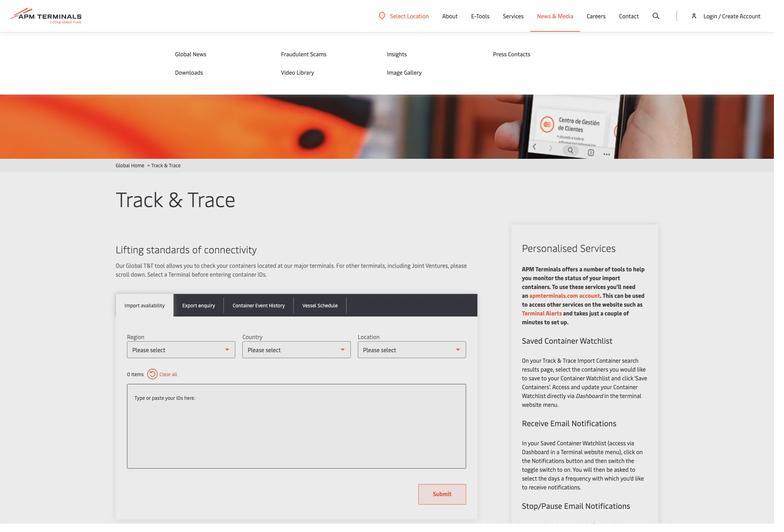 Task type: describe. For each thing, give the bounding box(es) containing it.
notifications.
[[548, 484, 581, 491]]

news & media
[[537, 12, 573, 20]]

allows
[[166, 262, 182, 270]]

you inside on your track & trace import container search results page, select the containers you would like to save to your container watchlist and click 'save containers'. access and update your container watchlist directly via
[[610, 366, 619, 373]]

of up check
[[192, 243, 202, 256]]

location inside button
[[407, 12, 429, 20]]

and up 'in the terminal website menu.'
[[571, 384, 580, 391]]

and inside "and takes just a couple of minutes to set up."
[[563, 310, 573, 317]]

contacts
[[508, 50, 530, 58]]

a inside our global t&t tool allows you to check your containers located at our major terminals. for other terminals, including joint ventures, please scroll down. select a terminal before entering container ids.
[[164, 271, 167, 278]]

country
[[242, 333, 263, 341]]

our
[[116, 262, 125, 270]]

insights link
[[387, 50, 479, 58]]

these
[[569, 283, 584, 291]]

a up days
[[557, 449, 559, 456]]

to inside apm terminals offers a number of tools to help you monitor the status of your import containers. to use these services you'll need an
[[626, 266, 632, 273]]

of inside "and takes just a couple of minutes to set up."
[[623, 310, 629, 317]]

website for your
[[584, 449, 604, 456]]

will
[[583, 466, 592, 474]]

image gallery link
[[387, 69, 479, 76]]

0 vertical spatial dashboard
[[576, 392, 603, 400]]

a right days
[[561, 475, 564, 483]]

at
[[278, 262, 283, 270]]

couple
[[605, 310, 622, 317]]

like inside in your saved container watchlist (access via dashboard in a terminal website menu), click on the notifications button and then switch the toggle switch to on. you will then be asked to select the days a frequency with which you'd like to receive notifications.
[[635, 475, 644, 483]]

e-
[[471, 12, 476, 20]]

container event history
[[233, 302, 285, 309]]

global inside our global t&t tool allows you to check your containers located at our major terminals. for other terminals, including joint ventures, please scroll down. select a terminal before entering container ids.
[[126, 262, 142, 270]]

notifications for receive email notifications
[[572, 418, 616, 429]]

dashboard inside in your saved container watchlist (access via dashboard in a terminal website menu), click on the notifications button and then switch the toggle switch to on. you will then be asked to select the days a frequency with which you'd like to receive notifications.
[[522, 449, 549, 456]]

ids
[[176, 395, 183, 401]]

careers
[[587, 12, 606, 20]]

the inside 'in the terminal website menu.'
[[610, 392, 619, 400]]

help
[[633, 266, 645, 273]]

your right update
[[601, 384, 612, 391]]

as
[[637, 301, 643, 308]]

. this can be used to access other services on the website such as terminal alerts
[[522, 292, 645, 317]]

please
[[451, 262, 467, 270]]

clear all button
[[147, 369, 177, 380]]

import
[[602, 274, 620, 282]]

watchlist up update
[[586, 375, 610, 382]]

such
[[624, 301, 636, 308]]

the up toggle
[[522, 457, 531, 465]]

1 vertical spatial location
[[358, 333, 380, 341]]

terminal inside in your saved container watchlist (access via dashboard in a terminal website menu), click on the notifications button and then switch the toggle switch to on. you will then be asked to select the days a frequency with which you'd like to receive notifications.
[[561, 449, 583, 456]]

container event history button
[[224, 294, 294, 317]]

terminals,
[[361, 262, 386, 270]]

via inside on your track & trace import container search results page, select the containers you would like to save to your container watchlist and click 'save containers'. access and update your container watchlist directly via
[[567, 392, 574, 400]]

tool
[[155, 262, 165, 270]]

your inside apm terminals offers a number of tools to help you monitor the status of your import containers. to use these services you'll need an
[[589, 274, 601, 282]]

this
[[603, 292, 613, 300]]

the up receive
[[538, 475, 547, 483]]

on inside . this can be used to access other services on the website such as terminal alerts
[[585, 301, 591, 308]]

1 horizontal spatial switch
[[608, 457, 625, 465]]

be inside in your saved container watchlist (access via dashboard in a terminal website menu), click on the notifications button and then switch the toggle switch to on. you will then be asked to select the days a frequency with which you'd like to receive notifications.
[[607, 466, 613, 474]]

'save
[[634, 375, 647, 382]]

image gallery
[[387, 69, 422, 76]]

import availability
[[125, 302, 165, 309]]

select inside in your saved container watchlist (access via dashboard in a terminal website menu), click on the notifications button and then switch the toggle switch to on. you will then be asked to select the days a frequency with which you'd like to receive notifications.
[[522, 475, 537, 483]]

availability
[[141, 302, 165, 309]]

import availability button
[[116, 294, 174, 317]]

or
[[146, 395, 151, 401]]

website for this
[[602, 301, 623, 308]]

t&t
[[143, 262, 153, 270]]

including
[[388, 262, 411, 270]]

your down page,
[[548, 375, 559, 382]]

in inside 'in the terminal website menu.'
[[604, 392, 609, 400]]

1 vertical spatial switch
[[540, 466, 556, 474]]

our
[[284, 262, 293, 270]]

in inside in your saved container watchlist (access via dashboard in a terminal website menu), click on the notifications button and then switch the toggle switch to on. you will then be asked to select the days a frequency with which you'd like to receive notifications.
[[551, 449, 555, 456]]

login / create account
[[704, 12, 761, 20]]

1 vertical spatial trace
[[187, 185, 236, 212]]

receive
[[529, 484, 547, 491]]

button
[[566, 457, 583, 465]]

with
[[592, 475, 603, 483]]

terminals
[[535, 266, 561, 273]]

vessel schedule button
[[294, 294, 347, 317]]

1 vertical spatial track
[[116, 185, 163, 212]]

container down up.
[[545, 336, 578, 346]]

login
[[704, 12, 717, 20]]

to up "you'd"
[[630, 466, 635, 474]]

event
[[255, 302, 268, 309]]

lifting standards of connectivity
[[116, 243, 257, 256]]

track & trace
[[116, 185, 236, 212]]

email for stop/pause
[[564, 501, 584, 511]]

notifications inside in your saved container watchlist (access via dashboard in a terminal website menu), click on the notifications button and then switch the toggle switch to on. you will then be asked to select the days a frequency with which you'd like to receive notifications.
[[532, 457, 564, 465]]

in your saved container watchlist (access via dashboard in a terminal website menu), click on the notifications button and then switch the toggle switch to on. you will then be asked to select the days a frequency with which you'd like to receive notifications.
[[522, 440, 644, 491]]

your left ids
[[165, 395, 175, 401]]

global home > track & trace
[[116, 162, 181, 169]]

global news link
[[175, 50, 267, 58]]

the inside on your track & trace import container search results page, select the containers you would like to save to your container watchlist and click 'save containers'. access and update your container watchlist directly via
[[572, 366, 580, 373]]

containers inside on your track & trace import container search results page, select the containers you would like to save to your container watchlist and click 'save containers'. access and update your container watchlist directly via
[[582, 366, 608, 373]]

on inside in your saved container watchlist (access via dashboard in a terminal website menu), click on the notifications button and then switch the toggle switch to on. you will then be asked to select the days a frequency with which you'd like to receive notifications.
[[636, 449, 643, 456]]

history
[[269, 302, 285, 309]]

0 vertical spatial saved
[[522, 336, 543, 346]]

global for global home > track & trace
[[116, 162, 130, 169]]

menu),
[[605, 449, 622, 456]]

press
[[493, 50, 507, 58]]

located
[[257, 262, 276, 270]]

days
[[548, 475, 560, 483]]

you inside our global t&t tool allows you to check your containers located at our major terminals. for other terminals, including joint ventures, please scroll down. select a terminal before entering container ids.
[[184, 262, 193, 270]]

saved inside in your saved container watchlist (access via dashboard in a terminal website menu), click on the notifications button and then switch the toggle switch to on. you will then be asked to select the days a frequency with which you'd like to receive notifications.
[[541, 440, 556, 447]]

global for global news
[[175, 50, 191, 58]]

standards
[[146, 243, 190, 256]]

you'd
[[621, 475, 634, 483]]

container up terminal
[[613, 384, 638, 391]]

contact
[[619, 12, 639, 20]]

to inside our global t&t tool allows you to check your containers located at our major terminals. for other terminals, including joint ventures, please scroll down. select a terminal before entering container ids.
[[194, 262, 200, 270]]

container inside button
[[233, 302, 254, 309]]

import inside button
[[125, 302, 140, 309]]

library
[[297, 69, 314, 76]]

0 vertical spatial services
[[503, 12, 524, 20]]

in the terminal website menu.
[[522, 392, 641, 409]]

number
[[584, 266, 604, 273]]

your inside our global t&t tool allows you to check your containers located at our major terminals. for other terminals, including joint ventures, please scroll down. select a terminal before entering container ids.
[[217, 262, 228, 270]]

terminals.
[[310, 262, 335, 270]]

a inside "and takes just a couple of minutes to set up."
[[600, 310, 603, 317]]

click inside in your saved container watchlist (access via dashboard in a terminal website menu), click on the notifications button and then switch the toggle switch to on. you will then be asked to select the days a frequency with which you'd like to receive notifications.
[[624, 449, 635, 456]]

toggle
[[522, 466, 538, 474]]

in
[[522, 440, 527, 447]]

of up import on the right bottom
[[605, 266, 610, 273]]

page,
[[541, 366, 554, 373]]

terminal inside . this can be used to access other services on the website such as terminal alerts
[[522, 310, 545, 317]]

press contacts
[[493, 50, 530, 58]]

containers.
[[522, 283, 551, 291]]

of down number
[[583, 274, 588, 282]]

need
[[623, 283, 636, 291]]

connectivity
[[204, 243, 257, 256]]

video library link
[[281, 69, 373, 76]]

saved container watchlist
[[522, 336, 613, 346]]

on your track & trace import container search results page, select the containers you would like to save to your container watchlist and click 'save containers'. access and update your container watchlist directly via
[[522, 357, 647, 400]]

watchlist down containers'.
[[522, 392, 546, 400]]

monitor
[[533, 274, 554, 282]]

video library
[[281, 69, 314, 76]]

global news
[[175, 50, 206, 58]]



Task type: locate. For each thing, give the bounding box(es) containing it.
track down home
[[116, 185, 163, 212]]

menu.
[[543, 401, 559, 409]]

1 vertical spatial notifications
[[532, 457, 564, 465]]

1 horizontal spatial containers
[[582, 366, 608, 373]]

to
[[552, 283, 558, 291]]

status
[[565, 274, 581, 282]]

1 horizontal spatial import
[[578, 357, 595, 365]]

you down apm
[[522, 274, 532, 282]]

1 horizontal spatial select
[[390, 12, 406, 20]]

0 horizontal spatial import
[[125, 302, 140, 309]]

1 horizontal spatial be
[[625, 292, 631, 300]]

the right page,
[[572, 366, 580, 373]]

email for receive
[[550, 418, 570, 429]]

to left the "help"
[[626, 266, 632, 273]]

0 vertical spatial other
[[346, 262, 360, 270]]

import left availability
[[125, 302, 140, 309]]

2 horizontal spatial trace
[[563, 357, 576, 365]]

then up 'with'
[[594, 466, 605, 474]]

downloads link
[[175, 69, 267, 76]]

1 horizontal spatial in
[[604, 392, 609, 400]]

be down need
[[625, 292, 631, 300]]

type
[[134, 395, 145, 401]]

select location button
[[379, 12, 429, 20]]

website inside 'in the terminal website menu.'
[[522, 401, 542, 409]]

2 horizontal spatial you
[[610, 366, 619, 373]]

2 vertical spatial website
[[584, 449, 604, 456]]

be up the which
[[607, 466, 613, 474]]

0 horizontal spatial select
[[147, 271, 163, 278]]

1 vertical spatial then
[[594, 466, 605, 474]]

website up will
[[584, 449, 604, 456]]

1 horizontal spatial select
[[556, 366, 571, 373]]

containers inside our global t&t tool allows you to check your containers located at our major terminals. for other terminals, including joint ventures, please scroll down. select a terminal before entering container ids.
[[229, 262, 256, 270]]

track up page,
[[543, 357, 556, 365]]

0 vertical spatial notifications
[[572, 418, 616, 429]]

dashboard down in
[[522, 449, 549, 456]]

1 vertical spatial website
[[522, 401, 542, 409]]

you right "allows"
[[184, 262, 193, 270]]

0 vertical spatial then
[[595, 457, 607, 465]]

website down containers'.
[[522, 401, 542, 409]]

major
[[294, 262, 308, 270]]

click inside on your track & trace import container search results page, select the containers you would like to save to your container watchlist and click 'save containers'. access and update your container watchlist directly via
[[622, 375, 634, 382]]

1 horizontal spatial services
[[585, 283, 606, 291]]

and down would
[[611, 375, 621, 382]]

dashboard down update
[[576, 392, 603, 400]]

terminal up the button
[[561, 449, 583, 456]]

2 vertical spatial global
[[126, 262, 142, 270]]

you'll
[[607, 283, 622, 291]]

the inside . this can be used to access other services on the website such as terminal alerts
[[592, 301, 601, 308]]

1 horizontal spatial other
[[547, 301, 561, 308]]

the up just
[[592, 301, 601, 308]]

select inside select location button
[[390, 12, 406, 20]]

container
[[233, 302, 254, 309], [545, 336, 578, 346], [596, 357, 621, 365], [561, 375, 585, 382], [613, 384, 638, 391], [557, 440, 581, 447]]

watchlist down just
[[580, 336, 613, 346]]

in up days
[[551, 449, 555, 456]]

global home link
[[116, 162, 144, 169]]

before
[[192, 271, 208, 278]]

1 vertical spatial via
[[627, 440, 634, 447]]

1 horizontal spatial dashboard
[[576, 392, 603, 400]]

0 vertical spatial terminal
[[168, 271, 190, 278]]

0 vertical spatial select
[[390, 12, 406, 20]]

1 horizontal spatial you
[[522, 274, 532, 282]]

2 horizontal spatial terminal
[[561, 449, 583, 456]]

account
[[579, 292, 600, 300]]

downloads
[[175, 69, 203, 76]]

tools
[[476, 12, 490, 20]]

services up number
[[580, 241, 616, 255]]

(access
[[608, 440, 626, 447]]

0 vertical spatial services
[[585, 283, 606, 291]]

notifications down 'in the terminal website menu.'
[[572, 418, 616, 429]]

tab list
[[116, 294, 478, 317]]

services inside apm terminals offers a number of tools to help you monitor the status of your import containers. to use these services you'll need an
[[585, 283, 606, 291]]

container left event
[[233, 302, 254, 309]]

1 horizontal spatial services
[[580, 241, 616, 255]]

apm
[[522, 266, 534, 273]]

import up update
[[578, 357, 595, 365]]

the up to
[[555, 274, 564, 282]]

2 vertical spatial trace
[[563, 357, 576, 365]]

0 vertical spatial like
[[637, 366, 646, 373]]

website up couple
[[602, 301, 623, 308]]

0 horizontal spatial services
[[503, 12, 524, 20]]

and takes just a couple of minutes to set up.
[[522, 310, 629, 326]]

& inside popup button
[[552, 12, 556, 20]]

create
[[722, 12, 739, 20]]

1 vertical spatial saved
[[541, 440, 556, 447]]

other right for
[[346, 262, 360, 270]]

you
[[573, 466, 582, 474]]

1 vertical spatial dashboard
[[522, 449, 549, 456]]

your down number
[[589, 274, 601, 282]]

your inside in your saved container watchlist (access via dashboard in a terminal website menu), click on the notifications button and then switch the toggle switch to on. you will then be asked to select the days a frequency with which you'd like to receive notifications.
[[528, 440, 539, 447]]

to left on. at the bottom right
[[557, 466, 563, 474]]

0 vertical spatial location
[[407, 12, 429, 20]]

0 vertical spatial news
[[537, 12, 551, 20]]

1 vertical spatial services
[[580, 241, 616, 255]]

a right 'offers'
[[579, 266, 582, 273]]

other inside our global t&t tool allows you to check your containers located at our major terminals. for other terminals, including joint ventures, please scroll down. select a terminal before entering container ids.
[[346, 262, 360, 270]]

1 vertical spatial services
[[562, 301, 583, 308]]

select
[[556, 366, 571, 373], [522, 475, 537, 483]]

0 vertical spatial trace
[[169, 162, 181, 169]]

switch up days
[[540, 466, 556, 474]]

on down "account"
[[585, 301, 591, 308]]

global inside global news link
[[175, 50, 191, 58]]

on
[[522, 357, 529, 365]]

1 vertical spatial terminal
[[522, 310, 545, 317]]

track right >
[[151, 162, 163, 169]]

on.
[[564, 466, 572, 474]]

2 vertical spatial notifications
[[586, 501, 630, 511]]

clear
[[160, 371, 171, 378]]

other inside . this can be used to access other services on the website such as terminal alerts
[[547, 301, 561, 308]]

global
[[175, 50, 191, 58], [116, 162, 130, 169], [126, 262, 142, 270]]

alerts
[[546, 310, 562, 317]]

click down (access
[[624, 449, 635, 456]]

0 vertical spatial on
[[585, 301, 591, 308]]

offers
[[562, 266, 578, 273]]

/
[[719, 12, 721, 20]]

0 vertical spatial in
[[604, 392, 609, 400]]

0 horizontal spatial trace
[[169, 162, 181, 169]]

search
[[622, 357, 639, 365]]

0 vertical spatial import
[[125, 302, 140, 309]]

0 horizontal spatial select
[[522, 475, 537, 483]]

terminal inside our global t&t tool allows you to check your containers located at our major terminals. for other terminals, including joint ventures, please scroll down. select a terminal before entering container ids.
[[168, 271, 190, 278]]

1 vertical spatial select
[[147, 271, 163, 278]]

containers up update
[[582, 366, 608, 373]]

to
[[194, 262, 200, 270], [626, 266, 632, 273], [522, 301, 528, 308], [544, 319, 550, 326], [522, 375, 527, 382], [541, 375, 547, 382], [557, 466, 563, 474], [630, 466, 635, 474], [522, 484, 527, 491]]

1 vertical spatial select
[[522, 475, 537, 483]]

apmterminals.com account
[[528, 292, 600, 300]]

receive email notifications
[[522, 418, 616, 429]]

1 vertical spatial email
[[564, 501, 584, 511]]

news inside popup button
[[537, 12, 551, 20]]

1 vertical spatial in
[[551, 449, 555, 456]]

use
[[559, 283, 568, 291]]

1 vertical spatial import
[[578, 357, 595, 365]]

via inside in your saved container watchlist (access via dashboard in a terminal website menu), click on the notifications button and then switch the toggle switch to on. you will then be asked to select the days a frequency with which you'd like to receive notifications.
[[627, 440, 634, 447]]

1 vertical spatial you
[[522, 274, 532, 282]]

frequency
[[565, 475, 591, 483]]

on right menu), at the right of the page
[[636, 449, 643, 456]]

0 items
[[127, 371, 144, 378]]

container up access
[[561, 375, 585, 382]]

you
[[184, 262, 193, 270], [522, 274, 532, 282], [610, 366, 619, 373]]

0 horizontal spatial location
[[358, 333, 380, 341]]

in left terminal
[[604, 392, 609, 400]]

apmterminals.com account link
[[528, 292, 600, 300]]

terminal up minutes
[[522, 310, 545, 317]]

0 horizontal spatial terminal
[[168, 271, 190, 278]]

via down access
[[567, 392, 574, 400]]

news up downloads
[[193, 50, 206, 58]]

1 vertical spatial like
[[635, 475, 644, 483]]

saved right in
[[541, 440, 556, 447]]

to down page,
[[541, 375, 547, 382]]

1 vertical spatial on
[[636, 449, 643, 456]]

saved down minutes
[[522, 336, 543, 346]]

0 vertical spatial via
[[567, 392, 574, 400]]

to inside "and takes just a couple of minutes to set up."
[[544, 319, 550, 326]]

which
[[605, 475, 619, 483]]

fraudulent scams
[[281, 50, 327, 58]]

watchlist inside in your saved container watchlist (access via dashboard in a terminal website menu), click on the notifications button and then switch the toggle switch to on. you will then be asked to select the days a frequency with which you'd like to receive notifications.
[[583, 440, 606, 447]]

services up takes
[[562, 301, 583, 308]]

0 horizontal spatial via
[[567, 392, 574, 400]]

0 horizontal spatial on
[[585, 301, 591, 308]]

1 vertical spatial be
[[607, 466, 613, 474]]

container up the button
[[557, 440, 581, 447]]

apm terminals offers a number of tools to help you monitor the status of your import containers. to use these services you'll need an
[[522, 266, 645, 300]]

joint
[[412, 262, 424, 270]]

a right just
[[600, 310, 603, 317]]

.
[[600, 292, 601, 300]]

0 vertical spatial select
[[556, 366, 571, 373]]

1 horizontal spatial via
[[627, 440, 634, 447]]

the up asked
[[626, 457, 634, 465]]

0 horizontal spatial services
[[562, 301, 583, 308]]

a down tool
[[164, 271, 167, 278]]

container
[[232, 271, 256, 278]]

fraudulent
[[281, 50, 309, 58]]

like inside on your track & trace import container search results page, select the containers you would like to save to your container watchlist and click 'save containers'. access and update your container watchlist directly via
[[637, 366, 646, 373]]

select inside our global t&t tool allows you to check your containers located at our major terminals. for other terminals, including joint ventures, please scroll down. select a terminal before entering container ids.
[[147, 271, 163, 278]]

website inside in your saved container watchlist (access via dashboard in a terminal website menu), click on the notifications button and then switch the toggle switch to on. you will then be asked to select the days a frequency with which you'd like to receive notifications.
[[584, 449, 604, 456]]

then down menu), at the right of the page
[[595, 457, 607, 465]]

press contacts link
[[493, 50, 585, 58]]

ids.
[[258, 271, 267, 278]]

0 horizontal spatial news
[[193, 50, 206, 58]]

0 horizontal spatial you
[[184, 262, 193, 270]]

container up would
[[596, 357, 621, 365]]

to inside . this can be used to access other services on the website such as terminal alerts
[[522, 301, 528, 308]]

notifications for stop/pause email notifications
[[586, 501, 630, 511]]

0 horizontal spatial switch
[[540, 466, 556, 474]]

0
[[127, 371, 130, 378]]

1 horizontal spatial news
[[537, 12, 551, 20]]

items
[[131, 371, 144, 378]]

vessel
[[303, 302, 316, 309]]

0 vertical spatial switch
[[608, 457, 625, 465]]

about button
[[442, 0, 458, 32]]

receive
[[522, 418, 549, 429]]

1 vertical spatial news
[[193, 50, 206, 58]]

click down would
[[622, 375, 634, 382]]

select down toggle
[[522, 475, 537, 483]]

0 horizontal spatial in
[[551, 449, 555, 456]]

services right tools
[[503, 12, 524, 20]]

1 vertical spatial global
[[116, 162, 130, 169]]

you inside apm terminals offers a number of tools to help you monitor the status of your import containers. to use these services you'll need an
[[522, 274, 532, 282]]

other up alerts
[[547, 301, 561, 308]]

your up the entering
[[217, 262, 228, 270]]

0 vertical spatial click
[[622, 375, 634, 382]]

1 horizontal spatial trace
[[187, 185, 236, 212]]

to down an
[[522, 301, 528, 308]]

select right page,
[[556, 366, 571, 373]]

to left save
[[522, 375, 527, 382]]

to up before
[[194, 262, 200, 270]]

terminal down "allows"
[[168, 271, 190, 278]]

email
[[550, 418, 570, 429], [564, 501, 584, 511]]

website inside . this can be used to access other services on the website such as terminal alerts
[[602, 301, 623, 308]]

news left media
[[537, 12, 551, 20]]

and inside in your saved container watchlist (access via dashboard in a terminal website menu), click on the notifications button and then switch the toggle switch to on. you will then be asked to select the days a frequency with which you'd like to receive notifications.
[[585, 457, 594, 465]]

directly
[[547, 392, 566, 400]]

global left home
[[116, 162, 130, 169]]

a inside apm terminals offers a number of tools to help you monitor the status of your import containers. to use these services you'll need an
[[579, 266, 582, 273]]

global up down.
[[126, 262, 142, 270]]

all
[[172, 371, 177, 378]]

services inside . this can be used to access other services on the website such as terminal alerts
[[562, 301, 583, 308]]

0 vertical spatial you
[[184, 262, 193, 270]]

video
[[281, 69, 295, 76]]

would
[[620, 366, 636, 373]]

2 vertical spatial terminal
[[561, 449, 583, 456]]

0 horizontal spatial be
[[607, 466, 613, 474]]

services up .
[[585, 283, 606, 291]]

1 vertical spatial containers
[[582, 366, 608, 373]]

0 horizontal spatial dashboard
[[522, 449, 549, 456]]

and up up.
[[563, 310, 573, 317]]

0 vertical spatial be
[[625, 292, 631, 300]]

clear all
[[160, 371, 177, 378]]

0 vertical spatial containers
[[229, 262, 256, 270]]

2 vertical spatial track
[[543, 357, 556, 365]]

access
[[529, 301, 546, 308]]

asked
[[614, 466, 629, 474]]

a
[[579, 266, 582, 273], [164, 271, 167, 278], [600, 310, 603, 317], [557, 449, 559, 456], [561, 475, 564, 483]]

of down such
[[623, 310, 629, 317]]

0 vertical spatial email
[[550, 418, 570, 429]]

your up results
[[530, 357, 541, 365]]

0 vertical spatial track
[[151, 162, 163, 169]]

like up 'save
[[637, 366, 646, 373]]

0 horizontal spatial containers
[[229, 262, 256, 270]]

2 vertical spatial you
[[610, 366, 619, 373]]

1 vertical spatial other
[[547, 301, 561, 308]]

to left receive
[[522, 484, 527, 491]]

email down menu. at right bottom
[[550, 418, 570, 429]]

the left terminal
[[610, 392, 619, 400]]

1 horizontal spatial on
[[636, 449, 643, 456]]

then
[[595, 457, 607, 465], [594, 466, 605, 474]]

about
[[442, 12, 458, 20]]

tab list containing import availability
[[116, 294, 478, 317]]

you left would
[[610, 366, 619, 373]]

personalised
[[522, 241, 578, 255]]

and up will
[[585, 457, 594, 465]]

media
[[558, 12, 573, 20]]

via right (access
[[627, 440, 634, 447]]

export
[[182, 302, 197, 309]]

your right in
[[528, 440, 539, 447]]

0 horizontal spatial other
[[346, 262, 360, 270]]

global up downloads
[[175, 50, 191, 58]]

fraudulent scams link
[[281, 50, 373, 58]]

watchlist up menu), at the right of the page
[[583, 440, 606, 447]]

trace inside on your track & trace import container search results page, select the containers you would like to save to your container watchlist and click 'save containers'. access and update your container watchlist directly via
[[563, 357, 576, 365]]

1 horizontal spatial location
[[407, 12, 429, 20]]

insights
[[387, 50, 407, 58]]

select inside on your track & trace import container search results page, select the containers you would like to save to your container watchlist and click 'save containers'. access and update your container watchlist directly via
[[556, 366, 571, 373]]

switch down menu), at the right of the page
[[608, 457, 625, 465]]

set
[[551, 319, 559, 326]]

import inside on your track & trace import container search results page, select the containers you would like to save to your container watchlist and click 'save containers'. access and update your container watchlist directly via
[[578, 357, 595, 365]]

tools
[[612, 266, 625, 273]]

be inside . this can be used to access other services on the website such as terminal alerts
[[625, 292, 631, 300]]

container inside in your saved container watchlist (access via dashboard in a terminal website menu), click on the notifications button and then switch the toggle switch to on. you will then be asked to select the days a frequency with which you'd like to receive notifications.
[[557, 440, 581, 447]]

export еnquiry button
[[174, 294, 224, 317]]

email down notifications.
[[564, 501, 584, 511]]

track inside on your track & trace import container search results page, select the containers you would like to save to your container watchlist and click 'save containers'. access and update your container watchlist directly via
[[543, 357, 556, 365]]

to left set
[[544, 319, 550, 326]]

containers up container
[[229, 262, 256, 270]]

notifications up days
[[532, 457, 564, 465]]

1 vertical spatial click
[[624, 449, 635, 456]]

like right "you'd"
[[635, 475, 644, 483]]

& inside on your track & trace import container search results page, select the containers you would like to save to your container watchlist and click 'save containers'. access and update your container watchlist directly via
[[557, 357, 562, 365]]

0 vertical spatial website
[[602, 301, 623, 308]]

tt image
[[0, 32, 774, 159]]

0 vertical spatial global
[[175, 50, 191, 58]]

1 horizontal spatial terminal
[[522, 310, 545, 317]]

used
[[632, 292, 645, 300]]

containers'.
[[522, 384, 551, 391]]

the inside apm terminals offers a number of tools to help you monitor the status of your import containers. to use these services you'll need an
[[555, 274, 564, 282]]

other
[[346, 262, 360, 270], [547, 301, 561, 308]]

notifications down the which
[[586, 501, 630, 511]]

minutes
[[522, 319, 543, 326]]



Task type: vqa. For each thing, say whether or not it's contained in the screenshot.
Terminal in the In your Saved Container Watchlist (access via Dashboard in a Terminal website menu), click on the Notifications button and then switch the toggle switch to on. You will then be asked to select the days a frequency with which you'd like to receive notifications.
yes



